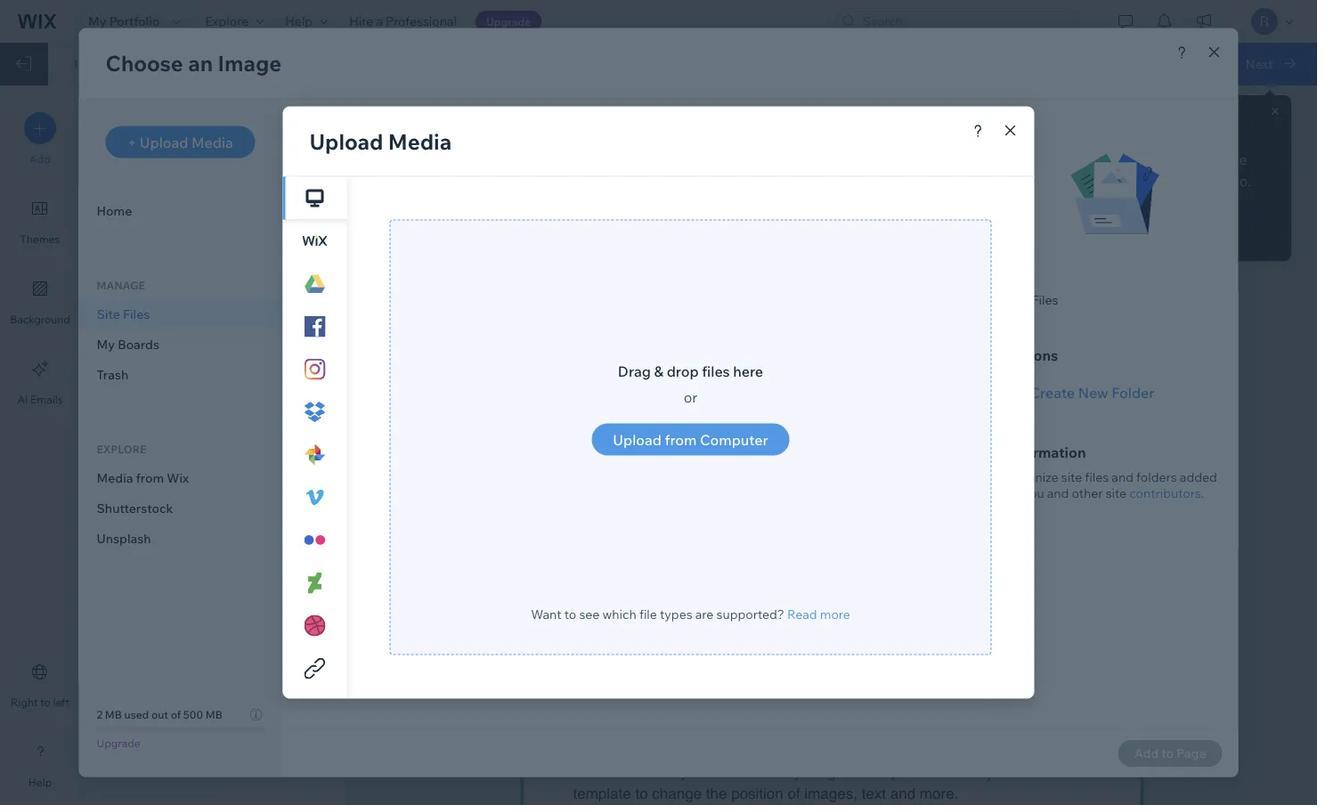 Task type: vqa. For each thing, say whether or not it's contained in the screenshot.
MORE.
yes



Task type: locate. For each thing, give the bounding box(es) containing it.
successes
[[573, 617, 644, 635]]

ai emails
[[17, 393, 63, 406]]

and up done
[[1031, 124, 1057, 142]]

1 horizontal spatial of
[[788, 785, 800, 802]]

a right into
[[782, 576, 790, 593]]

to inside button
[[40, 695, 51, 709]]

the
[[928, 172, 950, 190], [832, 597, 853, 614], [1063, 597, 1084, 614], [871, 617, 893, 635], [604, 638, 625, 656], [831, 743, 852, 760], [1054, 743, 1075, 760], [706, 785, 727, 802]]

what down subscribers
[[811, 638, 843, 656]]

more.
[[920, 785, 958, 802]]

next button
[[1223, 43, 1317, 85]]

lively
[[604, 722, 638, 739]]

0 vertical spatial help
[[285, 13, 313, 29]]

1. create
[[72, 56, 124, 71]]

add
[[183, 56, 208, 71], [101, 109, 129, 126], [928, 124, 956, 142], [30, 152, 50, 166]]

the down services
[[871, 617, 893, 635]]

and down 'drop'
[[890, 785, 916, 802]]

0 vertical spatial story
[[897, 617, 930, 635]]

right
[[11, 695, 38, 709]]

business up provide,
[[981, 576, 1040, 593]]

show
[[868, 659, 903, 677]]

use
[[573, 722, 600, 739]]

1 vertical spatial change
[[652, 785, 702, 802]]

this down 'next'
[[1138, 172, 1162, 190]]

1.
[[72, 56, 82, 71]]

with down successes
[[573, 638, 600, 656]]

0 vertical spatial of
[[934, 617, 946, 635]]

and inside every newsletter starts with an introduction. tell your audience what this email's about and encourage your audience to read on.
[[573, 217, 595, 233]]

to left the "left"
[[40, 695, 51, 709]]

the down when
[[928, 172, 950, 190]]

to up campaign
[[1182, 150, 1196, 168]]

story down 'that'
[[897, 617, 930, 635]]

0 vertical spatial more
[[826, 576, 860, 593]]

this inside use lively images and catchy text to tell your story. double click any text box to add your own content, then change the colors, fonts and more to suit the look and feel of your brand. easily drag and drop elements anywhere on this template to change the position of images, text and more.
[[1060, 764, 1084, 781]]

to left "read"
[[754, 217, 765, 233]]

1 horizontal spatial elements
[[904, 764, 965, 781]]

add
[[590, 743, 615, 760]]

0 vertical spatial business
[[981, 576, 1040, 593]]

it
[[969, 213, 977, 228]]

2 vertical spatial audience
[[941, 659, 1002, 677]]

publish
[[1060, 124, 1110, 142]]

1 horizontal spatial change
[[777, 743, 826, 760]]

write
[[730, 555, 762, 572]]

of inside this is a great place to write long text about your brand and your services. you can use this space go into a little more detail about your business goals and challenges. talk about your team, the services that you provide, and the successes you've had. tell your subscribers the story of how you came up with the idea for your business and what makes you different from your competitors. make your story stand out and show your audience who you are.
[[934, 617, 946, 635]]

up
[[1052, 617, 1069, 635]]

more
[[826, 576, 860, 593], [971, 743, 1006, 760]]

hit
[[1121, 150, 1138, 168]]

more inside this is a great place to write long text about your brand and your services. you can use this space go into a little more detail about your business goals and challenges. talk about your team, the services that you provide, and the successes you've had. tell your subscribers the story of how you came up with the idea for your business and what makes you different from your competitors. make your story stand out and show your audience who you are.
[[826, 576, 860, 593]]

and up up
[[1033, 597, 1058, 614]]

add inside button
[[30, 152, 50, 166]]

1 vertical spatial of
[[663, 764, 676, 781]]

what inside every newsletter starts with an introduction. tell your audience what this email's about and encourage your audience to read on.
[[946, 197, 974, 213]]

text up then at the right bottom of the page
[[772, 722, 797, 739]]

1 vertical spatial business
[[718, 638, 778, 656]]

more down click
[[971, 743, 1006, 760]]

0 vertical spatial a
[[376, 13, 383, 29]]

add up the themes button
[[30, 152, 50, 166]]

the up competitors.
[[604, 638, 625, 656]]

0 horizontal spatial help button
[[24, 736, 56, 789]]

this right on
[[1060, 764, 1084, 781]]

little
[[795, 576, 822, 593]]

tell inside every newsletter starts with an introduction. tell your audience what this email's about and encourage your audience to read on.
[[834, 197, 854, 213]]

help down right to left
[[28, 776, 52, 789]]

story
[[897, 617, 930, 635], [735, 659, 767, 677]]

this right it
[[977, 197, 998, 213]]

change down feel at bottom
[[652, 785, 702, 802]]

1 vertical spatial more
[[971, 743, 1006, 760]]

to down feel at bottom
[[635, 785, 648, 802]]

ai
[[17, 393, 28, 406]]

to down use
[[573, 743, 586, 760]]

you
[[1022, 172, 1047, 190], [946, 597, 971, 614], [983, 617, 1007, 635], [896, 638, 921, 656], [1038, 659, 1063, 677]]

and
[[1154, 56, 1176, 71], [800, 111, 838, 138], [1031, 124, 1057, 142], [573, 217, 595, 233], [946, 555, 971, 572], [573, 597, 598, 614], [1033, 597, 1058, 614], [782, 638, 807, 656], [838, 659, 863, 677], [695, 722, 720, 739], [942, 743, 967, 760], [605, 764, 630, 781], [840, 764, 865, 781], [890, 785, 916, 802]]

this down place
[[660, 576, 684, 593]]

and down double
[[942, 743, 967, 760]]

themes button
[[20, 192, 60, 246]]

2. add recipients link
[[170, 56, 273, 72]]

1 horizontal spatial tell
[[834, 197, 854, 213]]

of down own
[[663, 764, 676, 781]]

1 horizontal spatial a
[[621, 555, 629, 572]]

and up stand
[[782, 638, 807, 656]]

logo
[[141, 548, 167, 561]]

portfolio
[[109, 13, 160, 29]]

from
[[983, 638, 1014, 656]]

change up drag on the right bottom of page
[[777, 743, 826, 760]]

and down "every" at the left of the page
[[573, 217, 595, 233]]

you down done
[[1022, 172, 1047, 190]]

0 horizontal spatial what
[[811, 638, 843, 656]]

services
[[857, 597, 913, 614]]

2 vertical spatial of
[[788, 785, 800, 802]]

recipients up you're
[[960, 124, 1028, 142]]

0 vertical spatial help button
[[275, 0, 339, 43]]

more right little
[[826, 576, 860, 593]]

my portfolio
[[88, 13, 160, 29]]

with left 'an' on the right top
[[712, 197, 736, 213]]

recipients
[[960, 124, 1028, 142], [953, 172, 1019, 190]]

0 vertical spatial what
[[946, 197, 974, 213]]

1 vertical spatial story
[[735, 659, 767, 677]]

read
[[573, 111, 628, 138]]

to left the tell
[[801, 722, 814, 739]]

of down easily
[[788, 785, 800, 802]]

text inside this is a great place to write long text about your brand and your services. you can use this space go into a little more detail about your business goals and challenges. talk about your team, the services that you provide, and the successes you've had. tell your subscribers the story of how you came up with the idea for your business and what makes you different from your competitors. make your story stand out and show your audience who you are.
[[799, 555, 823, 572]]

0 horizontal spatial with
[[573, 638, 600, 656]]

elements
[[132, 109, 195, 126], [904, 764, 965, 781]]

add recipients and publish when you're done designing hit 'next' to choose the recipients you want to send this campaign to.
[[928, 124, 1251, 190]]

provide,
[[975, 597, 1029, 614]]

about down want
[[1047, 197, 1080, 213]]

2. add recipients
[[170, 56, 273, 71]]

a right is
[[621, 555, 629, 572]]

add for add elements
[[101, 109, 129, 126]]

upgrade
[[486, 15, 531, 28]]

send
[[1102, 172, 1135, 190]]

1 vertical spatial help
[[28, 776, 52, 789]]

1 vertical spatial elements
[[904, 764, 965, 781]]

into
[[753, 576, 778, 593]]

1 horizontal spatial more
[[971, 743, 1006, 760]]

to inside every newsletter starts with an introduction. tell your audience what this email's about and encourage your audience to read on.
[[754, 217, 765, 233]]

services.
[[1009, 555, 1069, 572]]

1 vertical spatial recipients
[[953, 172, 1019, 190]]

feel
[[634, 764, 659, 781]]

right to left
[[11, 695, 69, 709]]

recipients down you're
[[953, 172, 1019, 190]]

next
[[1246, 56, 1273, 71]]

campaign
[[1165, 172, 1231, 190]]

to up space
[[713, 555, 725, 572]]

text down 'drop'
[[862, 785, 886, 802]]

1 horizontal spatial help
[[285, 13, 313, 29]]

to inside this is a great place to write long text about your brand and your services. you can use this space go into a little more detail about your business goals and challenges. talk about your team, the services that you provide, and the successes you've had. tell your subscribers the story of how you came up with the idea for your business and what makes you different from your competitors. make your story stand out and show your audience who you are.
[[713, 555, 725, 572]]

about inside every newsletter starts with an introduction. tell your audience what this email's about and encourage your audience to read on.
[[1047, 197, 1080, 213]]

1 vertical spatial tell
[[729, 617, 752, 635]]

and right out
[[838, 659, 863, 677]]

2 horizontal spatial of
[[934, 617, 946, 635]]

you right who
[[1038, 659, 1063, 677]]

anywhere
[[969, 764, 1035, 781]]

0 horizontal spatial more
[[826, 576, 860, 593]]

tell right introduction. in the top of the page
[[834, 197, 854, 213]]

test
[[1179, 56, 1204, 71]]

drag
[[805, 764, 836, 781]]

audience down 'an' on the right top
[[696, 217, 750, 233]]

encourage
[[599, 217, 662, 233]]

elements down the 2. on the left
[[132, 109, 195, 126]]

1 horizontal spatial what
[[946, 197, 974, 213]]

are.
[[573, 680, 599, 697]]

came
[[1011, 617, 1048, 635]]

tell right had.
[[729, 617, 752, 635]]

1 horizontal spatial with
[[712, 197, 736, 213]]

about down brand at right
[[905, 576, 943, 593]]

add right the 2. on the left
[[183, 56, 208, 71]]

1 horizontal spatial story
[[897, 617, 930, 635]]

news
[[739, 111, 793, 138]]

this inside this is a great place to write long text about your brand and your services. you can use this space go into a little more detail about your business goals and challenges. talk about your team, the services that you provide, and the successes you've had. tell your subscribers the story of how you came up with the idea for your business and what makes you different from your competitors. make your story stand out and show your audience who you are.
[[660, 576, 684, 593]]

help button
[[275, 0, 339, 43], [24, 736, 56, 789]]

an
[[739, 197, 754, 213]]

got
[[944, 213, 966, 228]]

business
[[981, 576, 1040, 593], [718, 638, 778, 656]]

about up detail at bottom
[[827, 555, 865, 572]]

brand
[[903, 555, 942, 572]]

0 horizontal spatial tell
[[729, 617, 752, 635]]

choose
[[1199, 150, 1247, 168]]

1 vertical spatial audience
[[696, 217, 750, 233]]

the down brand.
[[706, 785, 727, 802]]

0 vertical spatial elements
[[132, 109, 195, 126]]

audience down different
[[941, 659, 1002, 677]]

box
[[1058, 722, 1083, 739]]

easily
[[761, 764, 801, 781]]

story left stand
[[735, 659, 767, 677]]

text up little
[[799, 555, 823, 572]]

your
[[858, 197, 884, 213], [666, 217, 692, 233], [869, 555, 899, 572], [975, 555, 1005, 572], [947, 576, 976, 593], [756, 597, 786, 614], [756, 617, 786, 635], [684, 638, 714, 656], [1018, 638, 1047, 656], [701, 659, 730, 677], [907, 659, 937, 677], [841, 722, 871, 739], [619, 743, 649, 760], [680, 764, 709, 781]]

audience left "got"
[[888, 197, 942, 213]]

0 horizontal spatial business
[[718, 638, 778, 656]]

what down when
[[946, 197, 974, 213]]

0 vertical spatial change
[[777, 743, 826, 760]]

hire a professional link
[[339, 0, 467, 43]]

1 vertical spatial with
[[573, 638, 600, 656]]

to down designing at the top right
[[1085, 172, 1099, 190]]

left
[[53, 695, 69, 709]]

elements up 'more.'
[[904, 764, 965, 781]]

professional
[[386, 13, 457, 29]]

and left "test"
[[1154, 56, 1176, 71]]

background
[[10, 313, 70, 326]]

2 horizontal spatial a
[[782, 576, 790, 593]]

text
[[799, 555, 823, 572], [772, 722, 797, 739], [1030, 722, 1054, 739], [862, 785, 886, 802]]

1 vertical spatial a
[[621, 555, 629, 572]]

1 vertical spatial what
[[811, 638, 843, 656]]

what
[[946, 197, 974, 213], [811, 638, 843, 656]]

template
[[573, 785, 631, 802]]

1 horizontal spatial help button
[[275, 0, 339, 43]]

add inside add recipients and publish when you're done designing hit 'next' to choose the recipients you want to send this campaign to.
[[928, 124, 956, 142]]

subscribers
[[790, 617, 867, 635]]

a right hire
[[376, 13, 383, 29]]

of down 'that'
[[934, 617, 946, 635]]

audience
[[888, 197, 942, 213], [696, 217, 750, 233], [941, 659, 1002, 677]]

done
[[1014, 150, 1048, 168]]

help left hire
[[285, 13, 313, 29]]

then
[[743, 743, 773, 760]]

add up when
[[928, 124, 956, 142]]

position
[[731, 785, 783, 802]]

0 vertical spatial with
[[712, 197, 736, 213]]

themes
[[20, 232, 60, 246]]

this inside every newsletter starts with an introduction. tell your audience what this email's about and encourage your audience to read on.
[[977, 197, 998, 213]]

help button left hire
[[275, 0, 339, 43]]

text up suit
[[1030, 722, 1054, 739]]

0 vertical spatial tell
[[834, 197, 854, 213]]

with
[[712, 197, 736, 213], [573, 638, 600, 656]]

business down had.
[[718, 638, 778, 656]]

tell inside this is a great place to write long text about your brand and your services. you can use this space go into a little more detail about your business goals and challenges. talk about your team, the services that you provide, and the successes you've had. tell your subscribers the story of how you came up with the idea for your business and what makes you different from your competitors. make your story stand out and show your audience who you are.
[[729, 617, 752, 635]]

add down create
[[101, 109, 129, 126]]

the inside add recipients and publish when you're done designing hit 'next' to choose the recipients you want to send this campaign to.
[[928, 172, 950, 190]]

for
[[662, 638, 680, 656]]

'next'
[[1141, 150, 1179, 168]]

0 vertical spatial recipients
[[960, 124, 1028, 142]]

images
[[642, 722, 691, 739]]

place
[[672, 555, 709, 572]]

and right brand at right
[[946, 555, 971, 572]]

help button down right to left
[[24, 736, 56, 789]]

0 horizontal spatial help
[[28, 776, 52, 789]]

makes
[[847, 638, 892, 656]]

and down you
[[573, 597, 598, 614]]



Task type: describe. For each thing, give the bounding box(es) containing it.
to.
[[1234, 172, 1251, 190]]

great
[[634, 555, 668, 572]]

challenges.
[[603, 597, 679, 614]]

out
[[813, 659, 834, 677]]

got it
[[944, 213, 977, 228]]

this is a great place to write long text about your brand and your services. you can use this space go into a little more detail about your business goals and challenges. talk about your team, the services that you provide, and the successes you've had. tell your subscribers the story of how you came up with the idea for your business and what makes you different from your competitors. make your story stand out and show your audience who you are.
[[573, 555, 1088, 697]]

images,
[[804, 785, 858, 802]]

newsletter
[[573, 36, 890, 101]]

starts
[[675, 197, 708, 213]]

with inside this is a great place to write long text about your brand and your services. you can use this space go into a little more detail about your business goals and challenges. talk about your team, the services that you provide, and the successes you've had. tell your subscribers the story of how you came up with the idea for your business and what makes you different from your competitors. make your story stand out and show your audience who you are.
[[573, 638, 600, 656]]

story.
[[875, 722, 911, 739]]

any
[[1001, 722, 1025, 739]]

more inside use lively images and catchy text to tell your story. double click any text box to add your own content, then change the colors, fonts and more to suit the look and feel of your brand. easily drag and drop elements anywhere on this template to change the position of images, text and more.
[[971, 743, 1006, 760]]

right to left button
[[11, 655, 69, 709]]

designing
[[1052, 150, 1117, 168]]

1 vertical spatial help button
[[24, 736, 56, 789]]

space
[[688, 576, 728, 593]]

updates.
[[906, 111, 995, 138]]

tell
[[818, 722, 837, 739]]

create
[[84, 56, 124, 71]]

got it button
[[928, 207, 993, 234]]

introduction.
[[758, 197, 831, 213]]

with inside every newsletter starts with an introduction. tell your audience what this email's about and encourage your audience to read on.
[[712, 197, 736, 213]]

the down goals at the right bottom of page
[[1063, 597, 1084, 614]]

you up show
[[896, 638, 921, 656]]

fonts
[[905, 743, 937, 760]]

0 horizontal spatial a
[[376, 13, 383, 29]]

video
[[257, 548, 286, 561]]

stand
[[772, 659, 809, 677]]

emails
[[30, 393, 63, 406]]

columns
[[249, 438, 294, 451]]

link
[[261, 657, 282, 671]]

is
[[606, 555, 617, 572]]

the down 'box'
[[1054, 743, 1075, 760]]

look
[[573, 764, 601, 781]]

use
[[631, 576, 656, 593]]

make
[[660, 659, 697, 677]]

2 vertical spatial a
[[782, 576, 790, 593]]

long
[[766, 555, 794, 572]]

newsletter
[[611, 197, 672, 213]]

explore
[[205, 13, 249, 29]]

and inside add recipients and publish when you're done designing hit 'next' to choose the recipients you want to send this campaign to.
[[1031, 124, 1057, 142]]

idea
[[629, 638, 658, 656]]

0 vertical spatial audience
[[888, 197, 942, 213]]

brand.
[[714, 764, 757, 781]]

social
[[139, 767, 169, 780]]

you
[[573, 576, 599, 593]]

this inside add recipients and publish when you're done designing hit 'next' to choose the recipients you want to send this campaign to.
[[1138, 172, 1162, 190]]

go
[[732, 576, 749, 593]]

0 horizontal spatial of
[[663, 764, 676, 781]]

competitors.
[[573, 659, 656, 677]]

add inside 2. add recipients link
[[183, 56, 208, 71]]

upgrade button
[[475, 11, 542, 32]]

about left our
[[635, 111, 693, 138]]

about down go
[[714, 597, 752, 614]]

add for add
[[30, 152, 50, 166]]

our
[[699, 111, 733, 138]]

own
[[653, 743, 681, 760]]

content,
[[685, 743, 739, 760]]

latest
[[845, 111, 900, 138]]

and up the images,
[[840, 764, 865, 781]]

and down add
[[605, 764, 630, 781]]

that
[[917, 597, 942, 614]]

every newsletter starts with an introduction. tell your audience what this email's about and encourage your audience to read on.
[[573, 197, 1084, 233]]

every
[[573, 197, 607, 213]]

want
[[1050, 172, 1082, 190]]

detail
[[864, 576, 901, 593]]

button
[[137, 329, 171, 342]]

divider
[[253, 329, 290, 342]]

audience inside this is a great place to write long text about your brand and your services. you can use this space go into a little more detail about your business goals and challenges. talk about your team, the services that you provide, and the successes you've had. tell your subscribers the story of how you came up with the idea for your business and what makes you different from your competitors. make your story stand out and show your audience who you are.
[[941, 659, 1002, 677]]

Search... field
[[857, 9, 1072, 34]]

to down 'any'
[[1010, 743, 1022, 760]]

add for add recipients and publish when you're done designing hit 'next' to choose the recipients you want to send this campaign to.
[[928, 124, 956, 142]]

and up content,
[[695, 722, 720, 739]]

html
[[139, 438, 169, 451]]

you inside add recipients and publish when you're done designing hit 'next' to choose the recipients you want to send this campaign to.
[[1022, 172, 1047, 190]]

you up how on the right of page
[[946, 597, 971, 614]]

and right news
[[800, 111, 838, 138]]

different
[[925, 638, 979, 656]]

what inside this is a great place to write long text about your brand and your services. you can use this space go into a little more detail about your business goals and challenges. talk about your team, the services that you provide, and the successes you've had. tell your subscribers the story of how you came up with the idea for your business and what makes you different from your competitors. make your story stand out and show your audience who you are.
[[811, 638, 843, 656]]

goals
[[1045, 576, 1081, 593]]

talk
[[683, 597, 710, 614]]

0 horizontal spatial elements
[[132, 109, 195, 126]]

on
[[1039, 764, 1056, 781]]

preview and test
[[1105, 56, 1204, 71]]

0 horizontal spatial story
[[735, 659, 767, 677]]

who
[[1006, 659, 1034, 677]]

drop
[[869, 764, 900, 781]]

how
[[951, 617, 978, 635]]

on.
[[799, 217, 817, 233]]

add elements
[[101, 109, 195, 126]]

1 horizontal spatial business
[[981, 576, 1040, 593]]

0 horizontal spatial change
[[652, 785, 702, 802]]

you up from
[[983, 617, 1007, 635]]

the down the tell
[[831, 743, 852, 760]]

elements inside use lively images and catchy text to tell your story. double click any text box to add your own content, then change the colors, fonts and more to suit the look and feel of your brand. easily drag and drop elements anywhere on this template to change the position of images, text and more.
[[904, 764, 965, 781]]

the up subscribers
[[832, 597, 853, 614]]

colors,
[[856, 743, 900, 760]]

my
[[88, 13, 106, 29]]

1. create link
[[72, 56, 124, 72]]

this
[[573, 555, 602, 572]]

hire
[[349, 13, 373, 29]]



